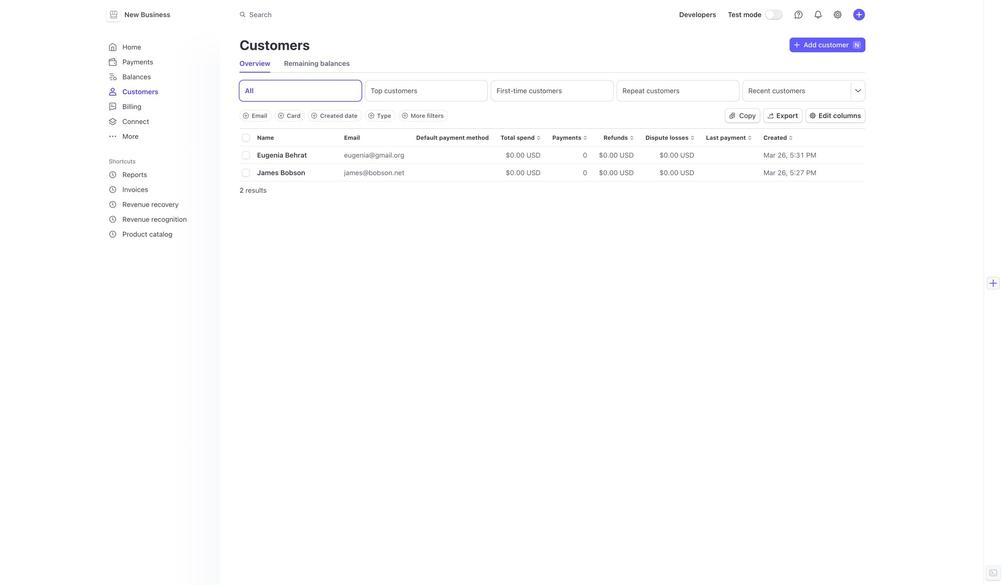 Task type: describe. For each thing, give the bounding box(es) containing it.
add email image
[[243, 113, 249, 119]]

notifications image
[[815, 11, 823, 19]]

Select All checkbox
[[243, 134, 250, 141]]

1 shortcuts element from the top
[[105, 155, 214, 242]]

svg image
[[730, 113, 736, 119]]

1 select item checkbox from the top
[[243, 152, 250, 159]]

add type image
[[369, 113, 374, 119]]

2 tab list from the top
[[240, 81, 866, 101]]

add more filters image
[[402, 113, 408, 119]]

2 shortcuts element from the top
[[105, 167, 214, 242]]

settings image
[[834, 11, 842, 19]]

1 tab list from the top
[[240, 55, 866, 73]]

Test mode checkbox
[[766, 10, 783, 19]]

manage shortcuts image
[[204, 158, 209, 164]]



Task type: locate. For each thing, give the bounding box(es) containing it.
tab list
[[240, 55, 866, 73], [240, 81, 866, 101]]

open overflow menu image
[[856, 88, 862, 93]]

core navigation links element
[[105, 39, 214, 144]]

help image
[[795, 11, 803, 19]]

add created date image
[[312, 113, 317, 119]]

1 vertical spatial select item checkbox
[[243, 169, 250, 176]]

None search field
[[234, 6, 509, 24]]

0 vertical spatial select item checkbox
[[243, 152, 250, 159]]

Search text field
[[234, 6, 509, 24]]

0 vertical spatial tab list
[[240, 55, 866, 73]]

2 select item checkbox from the top
[[243, 169, 250, 176]]

1 vertical spatial tab list
[[240, 81, 866, 101]]

toolbar
[[240, 110, 449, 122]]

svg image
[[795, 42, 801, 48]]

add card image
[[278, 113, 284, 119]]

shortcuts element
[[105, 155, 214, 242], [105, 167, 214, 242]]

Select item checkbox
[[243, 152, 250, 159], [243, 169, 250, 176]]



Task type: vqa. For each thing, say whether or not it's contained in the screenshot.
the Notifications image
yes



